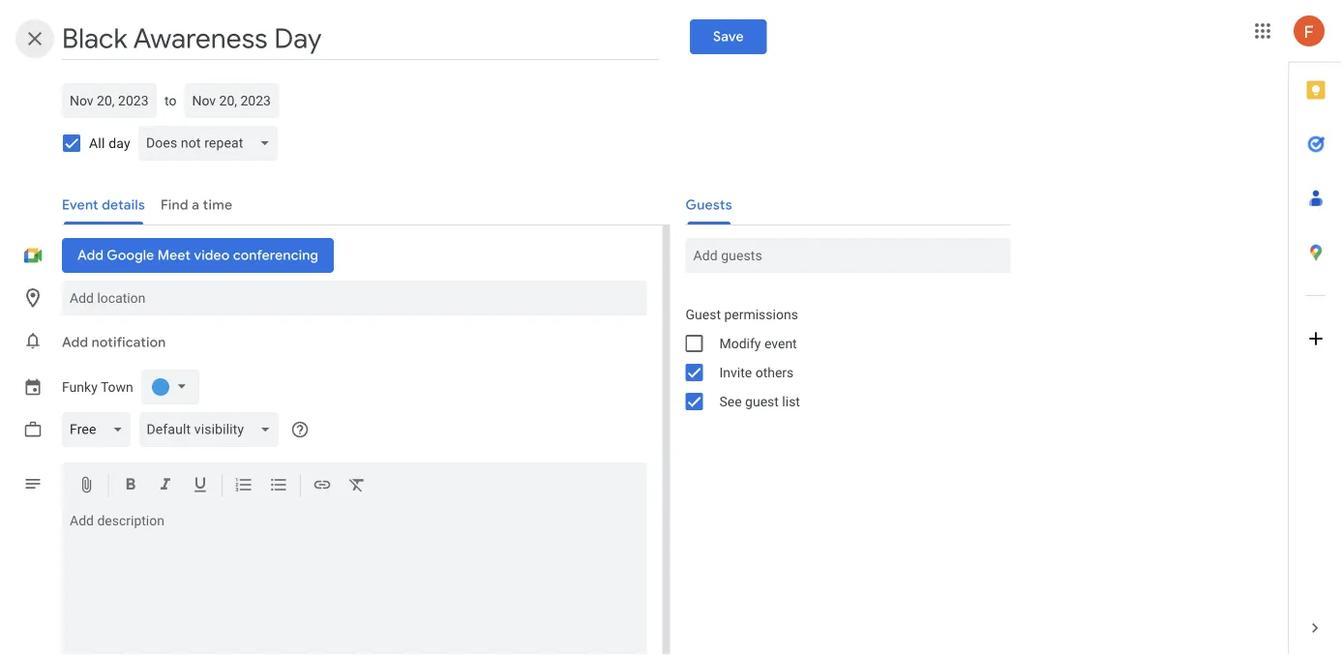 Task type: locate. For each thing, give the bounding box(es) containing it.
Start date text field
[[70, 89, 149, 112]]

town
[[101, 379, 133, 395]]

others
[[755, 364, 794, 380]]

save
[[713, 28, 744, 45]]

None field
[[138, 126, 286, 161], [62, 412, 139, 447], [139, 412, 287, 447], [138, 126, 286, 161], [62, 412, 139, 447], [139, 412, 287, 447]]

modify event
[[719, 335, 797, 351]]

italic image
[[156, 475, 175, 498]]

invite others
[[719, 364, 794, 380]]

group
[[670, 300, 1011, 416]]

guest
[[745, 393, 779, 409]]

add notification button
[[54, 319, 174, 366]]

remove formatting image
[[347, 475, 367, 498]]

all
[[89, 135, 105, 151]]

to
[[165, 92, 177, 108]]

day
[[109, 135, 130, 151]]

tab list
[[1289, 63, 1342, 601]]

Location text field
[[70, 281, 639, 315]]

guest
[[686, 306, 721, 322]]

modify
[[719, 335, 761, 351]]

underline image
[[191, 475, 210, 498]]



Task type: vqa. For each thing, say whether or not it's contained in the screenshot.
'modify'
yes



Task type: describe. For each thing, give the bounding box(es) containing it.
see
[[719, 393, 742, 409]]

group containing guest permissions
[[670, 300, 1011, 416]]

Title text field
[[62, 17, 659, 60]]

bold image
[[121, 475, 140, 498]]

permissions
[[724, 306, 798, 322]]

Guests text field
[[693, 238, 1003, 273]]

list
[[782, 393, 800, 409]]

formatting options toolbar
[[62, 463, 647, 509]]

notification
[[92, 334, 166, 351]]

insert link image
[[313, 475, 332, 498]]

End date text field
[[192, 89, 271, 112]]

all day
[[89, 135, 130, 151]]

funky town
[[62, 379, 133, 395]]

invite
[[719, 364, 752, 380]]

Description text field
[[62, 513, 647, 655]]

funky
[[62, 379, 97, 395]]

guest permissions
[[686, 306, 798, 322]]

add
[[62, 334, 88, 351]]

numbered list image
[[234, 475, 254, 498]]

add notification
[[62, 334, 166, 351]]

event
[[764, 335, 797, 351]]

save button
[[690, 19, 767, 54]]

see guest list
[[719, 393, 800, 409]]

bulleted list image
[[269, 475, 288, 498]]



